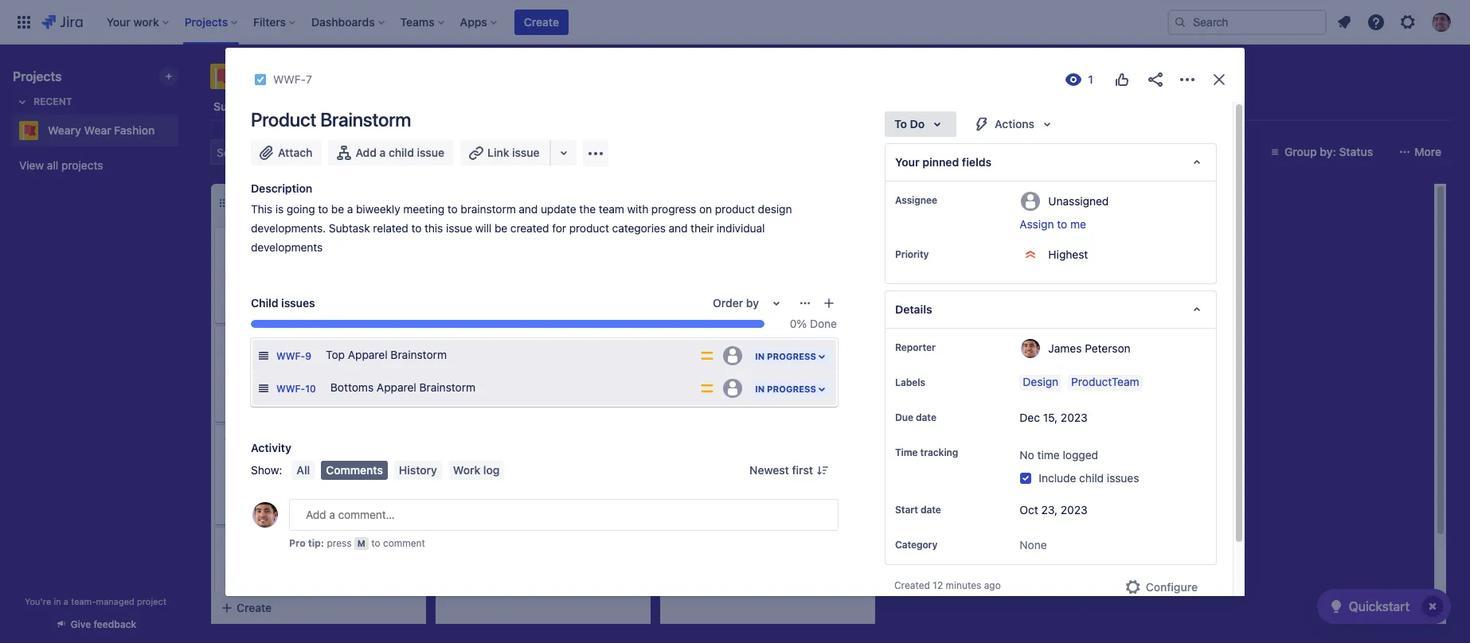 Task type: locate. For each thing, give the bounding box(es) containing it.
1 vertical spatial to
[[235, 198, 248, 208]]

in progress right unassigned image
[[755, 384, 817, 394]]

0 horizontal spatial and
[[519, 202, 538, 216]]

wwf- inside wwf-6 link
[[244, 469, 273, 481]]

0 horizontal spatial child
[[389, 146, 414, 159]]

quickstart
[[1349, 600, 1410, 614]]

child down logged
[[1080, 472, 1104, 486]]

1 horizontal spatial child
[[1080, 472, 1104, 486]]

in progress for bottoms apparel brainstorm
[[755, 384, 817, 394]]

wear up list
[[301, 65, 345, 88]]

fashion
[[349, 65, 415, 88], [114, 124, 155, 137]]

0 vertical spatial product
[[251, 108, 316, 131]]

wwf- for wwf-2 link
[[469, 459, 498, 471]]

the left team
[[580, 202, 596, 216]]

wwf- inside wwf-5 link
[[244, 392, 273, 404]]

0 horizontal spatial highest image
[[397, 613, 410, 625]]

0 vertical spatial create button
[[515, 9, 569, 35]]

0 vertical spatial product brainstorm
[[251, 108, 411, 131]]

product brainstorm inside dialog
[[251, 108, 411, 131]]

fashion up calendar
[[349, 65, 415, 88]]

0 vertical spatial dec
[[1020, 411, 1041, 425]]

done up the 'their'
[[684, 198, 710, 208]]

1 horizontal spatial issue
[[446, 221, 473, 235]]

0 vertical spatial progress
[[472, 198, 521, 208]]

0 horizontal spatial 0
[[717, 196, 724, 210]]

0 vertical spatial be
[[331, 202, 344, 216]]

in for bottoms apparel brainstorm
[[755, 384, 765, 394]]

team
[[599, 202, 624, 216]]

wwf-7 down 15 dec
[[244, 613, 279, 625]]

15 december 2023 image
[[228, 592, 241, 605]]

menu bar inside product brainstorm dialog
[[289, 461, 508, 480]]

will
[[475, 221, 492, 235]]

1 horizontal spatial task image
[[449, 459, 462, 472]]

wwf- inside wwf-1 link
[[469, 338, 498, 350]]

managed
[[96, 597, 135, 607]]

1 in progress button from the top
[[751, 348, 832, 365]]

0 vertical spatial to
[[895, 117, 908, 131]]

wwf- inside wwf-3 link
[[244, 294, 273, 306]]

in progress button for top apparel brainstorm
[[751, 348, 832, 365]]

wwf-7 for bottommost wwf-7 link
[[244, 613, 279, 625]]

progress for top apparel brainstorm
[[767, 351, 817, 362]]

james peterson image
[[374, 139, 400, 165], [392, 290, 411, 309], [617, 335, 636, 354], [617, 456, 636, 475]]

2023 right 23,
[[1061, 504, 1088, 517]]

to for to do
[[895, 117, 908, 131]]

search image
[[1174, 16, 1187, 28]]

1 in progress from the top
[[755, 351, 817, 362]]

wwf- for wwf-7 link to the top
[[273, 73, 306, 86]]

your pinned fields element
[[885, 143, 1217, 182]]

projects
[[13, 69, 62, 84]]

1 vertical spatial date
[[921, 505, 942, 517]]

product up individual
[[715, 202, 755, 216]]

none
[[1020, 539, 1047, 552]]

in progress for top apparel brainstorm
[[755, 351, 817, 362]]

12
[[933, 580, 944, 592]]

highest image
[[374, 392, 387, 405]]

in progress button for bottoms apparel brainstorm
[[751, 381, 832, 397]]

child
[[389, 146, 414, 159], [1080, 472, 1104, 486]]

issues right 3
[[281, 296, 315, 310]]

wwf-7 inside product brainstorm dialog
[[273, 73, 312, 86]]

logged
[[1063, 449, 1099, 462]]

you're in a team-managed project
[[25, 597, 166, 607]]

issue type: sub-task image
[[257, 350, 270, 363]]

2 in progress from the top
[[755, 384, 817, 394]]

wwf-3 link
[[244, 293, 279, 306]]

issue right the link
[[512, 146, 540, 159]]

0 horizontal spatial issue
[[417, 146, 445, 159]]

2 horizontal spatial a
[[380, 146, 386, 159]]

to right meeting
[[448, 202, 458, 216]]

2023 for dec 15, 2023
[[1061, 411, 1088, 425]]

weary
[[242, 65, 297, 88], [48, 124, 81, 137], [508, 238, 540, 252], [225, 436, 257, 449]]

related
[[373, 221, 409, 235]]

apparel right top
[[348, 349, 388, 362]]

weary wear fashion link
[[13, 115, 172, 147]]

task image for brainstorm accessories
[[225, 293, 237, 306]]

design for design
[[1023, 375, 1059, 389]]

product brainstorm down copy link to issue image
[[251, 108, 411, 131]]

design inside product brainstorm dialog
[[1023, 375, 1059, 389]]

apparel
[[348, 349, 388, 362], [377, 381, 417, 395]]

wwf-10
[[276, 383, 316, 395]]

child right the add
[[389, 146, 414, 159]]

design left the silos
[[530, 382, 566, 395]]

due date
[[896, 412, 937, 424]]

0 vertical spatial the
[[580, 202, 596, 216]]

issues right include
[[1107, 472, 1140, 486]]

to left the this
[[235, 198, 248, 208]]

progress down %
[[767, 351, 817, 362]]

close image
[[1210, 70, 1229, 89]]

product up the site
[[569, 221, 609, 235]]

assign
[[1020, 218, 1055, 231]]

newest first image
[[817, 464, 829, 477]]

to left me
[[1058, 218, 1068, 231]]

apparel down top apparel brainstorm
[[377, 381, 417, 395]]

in progress down %
[[755, 351, 817, 362]]

1 horizontal spatial design
[[530, 382, 566, 395]]

order by
[[713, 296, 759, 310]]

0 horizontal spatial do
[[250, 198, 263, 208]]

wwf-1
[[469, 338, 502, 350]]

0 vertical spatial 2
[[527, 196, 534, 210]]

product
[[715, 202, 755, 216], [569, 221, 609, 235]]

1 vertical spatial wwf-7
[[244, 613, 279, 625]]

wwf- inside wwf-2 link
[[469, 459, 498, 471]]

0 horizontal spatial issues
[[281, 296, 315, 310]]

0 vertical spatial apparel
[[348, 349, 388, 362]]

task image
[[254, 73, 267, 86], [225, 293, 237, 306], [449, 338, 462, 351], [225, 392, 237, 405], [225, 613, 237, 625]]

weary wear fashion up list
[[242, 65, 415, 88]]

0 vertical spatial product
[[715, 202, 755, 216]]

add people image
[[410, 143, 429, 162]]

a inside description this is going to be a biweekly meeting to brainstorm and update the team with progress on product design developments. subtask related to this issue will be created for product categories and their individual developments
[[347, 202, 353, 216]]

wwf- for wwf-6 link
[[244, 469, 273, 481]]

2 vertical spatial product
[[225, 539, 265, 552]]

brainstorm up bottoms apparel brainstorm
[[391, 349, 447, 362]]

0 vertical spatial highest image
[[599, 338, 612, 351]]

all
[[47, 159, 58, 172]]

create column image
[[892, 190, 911, 210]]

0 vertical spatial issues
[[281, 296, 315, 310]]

2 horizontal spatial design
[[1023, 375, 1059, 389]]

quickstart button
[[1318, 590, 1452, 625]]

1 vertical spatial a
[[347, 202, 353, 216]]

brainstorm right james peterson image
[[420, 381, 476, 395]]

date right due
[[916, 412, 937, 424]]

29 february 2024 image
[[453, 314, 465, 327], [453, 314, 465, 327]]

work log button
[[449, 461, 505, 480]]

1 vertical spatial do
[[250, 198, 263, 208]]

1 horizontal spatial create button
[[515, 9, 569, 35]]

weary wear fashion up "view all projects" link
[[48, 124, 155, 137]]

a up subtask
[[347, 202, 353, 216]]

view all projects link
[[13, 151, 178, 180]]

issue inside description this is going to be a biweekly meeting to brainstorm and update the team with progress on product design developments. subtask related to this issue will be created for product categories and their individual developments
[[446, 221, 473, 235]]

0 horizontal spatial the
[[488, 238, 505, 252]]

james peterson
[[1049, 341, 1131, 355]]

1 horizontal spatial product
[[715, 202, 755, 216]]

1 horizontal spatial dec
[[1020, 411, 1041, 425]]

Add a comment… field
[[289, 500, 839, 531]]

1 horizontal spatial create
[[524, 15, 559, 28]]

details element
[[885, 291, 1217, 329]]

product
[[251, 108, 316, 131], [449, 382, 490, 395], [225, 539, 265, 552]]

1 horizontal spatial to
[[895, 117, 908, 131]]

developments
[[251, 241, 323, 254]]

jira image
[[41, 12, 83, 31], [41, 12, 83, 31]]

01 march 2024 image
[[228, 368, 241, 381], [228, 368, 241, 381]]

menu bar
[[289, 461, 508, 480]]

progress for bottoms apparel brainstorm
[[767, 384, 817, 394]]

a right the add
[[380, 146, 386, 159]]

calendar link
[[368, 92, 422, 121]]

product brainstorm down profile image of james peterson
[[225, 539, 325, 552]]

1 vertical spatial issues
[[1107, 472, 1140, 486]]

vote options: no one has voted for this issue yet. image
[[1113, 70, 1132, 89]]

design the weary wear site
[[449, 238, 591, 252]]

be up subtask
[[331, 202, 344, 216]]

1 vertical spatial done
[[810, 317, 837, 331]]

weary wear fashion
[[242, 65, 415, 88], [48, 124, 155, 137]]

0 vertical spatial weary wear fashion
[[242, 65, 415, 88]]

task image left wwf-6 link
[[225, 469, 237, 481]]

1 horizontal spatial weary wear fashion
[[242, 65, 415, 88]]

0 vertical spatial wwf-7
[[273, 73, 312, 86]]

menu bar containing all
[[289, 461, 508, 480]]

0 vertical spatial create
[[524, 15, 559, 28]]

medium image
[[397, 469, 410, 481]]

in
[[460, 198, 469, 208], [755, 351, 765, 362], [755, 384, 765, 394]]

include child issues
[[1039, 472, 1140, 486]]

1 vertical spatial 7
[[273, 613, 279, 625]]

assign to me button
[[1020, 217, 1201, 233]]

wwf- for wwf-5 link
[[244, 392, 273, 404]]

your pinned fields
[[896, 155, 992, 169]]

do left 4
[[250, 198, 263, 208]]

task image left wwf-2 link
[[449, 459, 462, 472]]

in right unassigned icon
[[755, 351, 765, 362]]

do
[[910, 117, 925, 131], [250, 198, 263, 208]]

unassigned image
[[724, 347, 743, 366]]

0 vertical spatial 0
[[717, 196, 724, 210]]

by
[[747, 296, 759, 310]]

0 horizontal spatial fashion
[[114, 124, 155, 137]]

primary element
[[10, 0, 1168, 44]]

labels pin to top image
[[929, 377, 942, 390]]

1 horizontal spatial issues
[[1107, 472, 1140, 486]]

wwf-7
[[273, 73, 312, 86], [244, 613, 279, 625]]

create button
[[515, 9, 569, 35], [211, 594, 426, 623]]

2 vertical spatial progress
[[767, 384, 817, 394]]

product left listing at bottom
[[449, 382, 490, 395]]

dec left 15,
[[1020, 411, 1041, 425]]

on
[[700, 202, 712, 216]]

press
[[327, 538, 352, 550]]

fashion up "view all projects" link
[[114, 124, 155, 137]]

and down "progress"
[[669, 221, 688, 235]]

order by button
[[704, 291, 796, 316]]

2 vertical spatial a
[[64, 597, 69, 607]]

task image for site launch
[[225, 392, 237, 405]]

date
[[916, 412, 937, 424], [921, 505, 942, 517]]

and up created
[[519, 202, 538, 216]]

1 vertical spatial in progress button
[[751, 381, 832, 397]]

0 % done
[[790, 317, 837, 331]]

design down will
[[449, 238, 485, 252]]

issue up meeting
[[417, 146, 445, 159]]

comments button
[[321, 461, 388, 480]]

task image
[[449, 459, 462, 472], [225, 469, 237, 481]]

0 horizontal spatial product
[[569, 221, 609, 235]]

in right unassigned image
[[755, 384, 765, 394]]

0 vertical spatial done
[[684, 198, 710, 208]]

wwf-7 link down 15 dec
[[244, 612, 279, 626]]

progress
[[472, 198, 521, 208], [767, 351, 817, 362], [767, 384, 817, 394]]

2023 right 15,
[[1061, 411, 1088, 425]]

10
[[305, 383, 316, 395]]

progress up will
[[472, 198, 521, 208]]

subtask
[[329, 221, 370, 235]]

summary link
[[210, 92, 267, 121]]

the down will
[[488, 238, 505, 252]]

1 vertical spatial the
[[488, 238, 505, 252]]

assignee
[[896, 194, 938, 206]]

product brainstorm
[[251, 108, 411, 131], [225, 539, 325, 552]]

issues
[[281, 296, 315, 310], [1107, 472, 1140, 486]]

create inside primary element
[[524, 15, 559, 28]]

to inside to do 4
[[235, 198, 248, 208]]

1 horizontal spatial fashion
[[349, 65, 415, 88]]

all button
[[292, 461, 315, 480]]

2023
[[1061, 411, 1088, 425], [1061, 504, 1088, 517]]

0 vertical spatial 2023
[[1061, 411, 1088, 425]]

1 vertical spatial child
[[1080, 472, 1104, 486]]

in right meeting
[[460, 198, 469, 208]]

to right m
[[371, 538, 381, 550]]

james
[[1049, 341, 1082, 355]]

3
[[273, 294, 279, 306]]

the
[[580, 202, 596, 216], [488, 238, 505, 252]]

to do button
[[885, 112, 957, 137]]

wwf-
[[273, 73, 306, 86], [244, 294, 273, 306], [469, 338, 498, 350], [276, 351, 305, 363], [276, 383, 305, 395], [244, 392, 273, 404], [469, 459, 498, 471], [244, 469, 273, 481], [244, 613, 273, 625]]

1 horizontal spatial done
[[810, 317, 837, 331]]

1 horizontal spatial the
[[580, 202, 596, 216]]

product down profile image of james peterson
[[225, 539, 265, 552]]

product up attach 'button'
[[251, 108, 316, 131]]

0 vertical spatial do
[[910, 117, 925, 131]]

in progress button down %
[[751, 348, 832, 365]]

wwf-1 link
[[469, 337, 502, 351]]

in for top apparel brainstorm
[[755, 351, 765, 362]]

pro
[[289, 538, 306, 550]]

task image left wwf-1 link
[[449, 338, 462, 351]]

no time logged
[[1020, 449, 1099, 462]]

design up 15,
[[1023, 375, 1059, 389]]

0 horizontal spatial 7
[[273, 613, 279, 625]]

project settings link
[[808, 92, 898, 121]]

tab list
[[201, 92, 1461, 121]]

wwf-7 link
[[273, 70, 312, 89], [244, 612, 279, 626]]

task image left wwf-3 link
[[225, 293, 237, 306]]

issue type: sub-task image
[[257, 382, 270, 395]]

to inside dropdown button
[[895, 117, 908, 131]]

1 vertical spatial weary wear fashion
[[48, 124, 155, 137]]

in progress button right unassigned image
[[751, 381, 832, 397]]

wwf-7 link up board
[[273, 70, 312, 89]]

all
[[297, 464, 310, 477]]

wwf-3
[[244, 294, 279, 306]]

1 vertical spatial product brainstorm
[[225, 539, 325, 552]]

7
[[306, 73, 312, 86], [273, 613, 279, 625]]

check image
[[1327, 598, 1346, 617]]

order
[[713, 296, 744, 310]]

wwf-7 up board
[[273, 73, 312, 86]]

0 vertical spatial in
[[460, 198, 469, 208]]

1 vertical spatial in progress
[[755, 384, 817, 394]]

do inside to do 4
[[250, 198, 263, 208]]

progress right unassigned image
[[767, 384, 817, 394]]

child
[[251, 296, 279, 310]]

settings
[[852, 100, 895, 113]]

1 2023 from the top
[[1061, 411, 1088, 425]]

0 horizontal spatial design
[[449, 238, 485, 252]]

be right will
[[495, 221, 508, 235]]

1 vertical spatial 2023
[[1061, 504, 1088, 517]]

0 vertical spatial in progress button
[[751, 348, 832, 365]]

0 vertical spatial in progress
[[755, 351, 817, 362]]

1 vertical spatial 0
[[790, 317, 797, 331]]

0 horizontal spatial dec
[[253, 593, 272, 603]]

done 0
[[684, 196, 724, 210]]

1 vertical spatial in
[[755, 351, 765, 362]]

2 2023 from the top
[[1061, 504, 1088, 517]]

0 horizontal spatial create
[[237, 602, 272, 615]]

issue actions image
[[799, 297, 812, 310]]

2
[[527, 196, 534, 210], [498, 459, 504, 471]]

1 vertical spatial progress
[[767, 351, 817, 362]]

task image left wwf-5 link
[[225, 392, 237, 405]]

0 vertical spatial date
[[916, 412, 937, 424]]

in inside in progress 2
[[460, 198, 469, 208]]

0 horizontal spatial to
[[235, 198, 248, 208]]

6
[[273, 469, 279, 481]]

priority unpin image
[[933, 249, 945, 261]]

1 horizontal spatial do
[[910, 117, 925, 131]]

done inside done 0
[[684, 198, 710, 208]]

0 horizontal spatial done
[[684, 198, 710, 208]]

issue left will
[[446, 221, 473, 235]]

dec right 15
[[253, 593, 272, 603]]

1 vertical spatial and
[[669, 221, 688, 235]]

1
[[498, 338, 502, 350]]

0 vertical spatial child
[[389, 146, 414, 159]]

2 vertical spatial in
[[755, 384, 765, 394]]

to up your
[[895, 117, 908, 131]]

to left "this"
[[412, 221, 422, 235]]

tip:
[[308, 538, 324, 550]]

date right start
[[921, 505, 942, 517]]

0 horizontal spatial create button
[[211, 594, 426, 623]]

29 november 2023 image
[[228, 269, 241, 282], [228, 269, 241, 282]]

2 in progress button from the top
[[751, 381, 832, 397]]

a right in
[[64, 597, 69, 607]]

done down create child icon
[[810, 317, 837, 331]]

weary down created
[[508, 238, 540, 252]]

do up your
[[910, 117, 925, 131]]

accessories
[[284, 238, 346, 252]]

wwf-6 link
[[244, 468, 279, 482]]

highest image
[[599, 338, 612, 351], [397, 613, 410, 625]]

unassigned
[[1049, 194, 1109, 208]]

7 inside product brainstorm dialog
[[306, 73, 312, 86]]

do inside dropdown button
[[910, 117, 925, 131]]

1 horizontal spatial 7
[[306, 73, 312, 86]]



Task type: vqa. For each thing, say whether or not it's contained in the screenshot.
Highest ICON associated with Site Launch
yes



Task type: describe. For each thing, give the bounding box(es) containing it.
%
[[797, 317, 807, 331]]

date for start date
[[921, 505, 942, 517]]

wear up "view all projects" link
[[84, 124, 111, 137]]

site launch
[[225, 337, 285, 351]]

1 vertical spatial wwf-7 link
[[244, 612, 279, 626]]

listing
[[493, 382, 527, 395]]

work log
[[453, 464, 500, 477]]

link
[[488, 146, 510, 159]]

collapse recent projects image
[[13, 92, 32, 112]]

Search field
[[1168, 9, 1327, 35]]

0 inside product brainstorm dialog
[[790, 317, 797, 331]]

priority: medium image
[[700, 381, 716, 397]]

dec 15, 2023
[[1020, 411, 1088, 425]]

in progress 2
[[460, 196, 534, 210]]

1 vertical spatial product
[[449, 382, 490, 395]]

0 horizontal spatial weary wear fashion
[[48, 124, 155, 137]]

labels
[[896, 377, 926, 389]]

product brainstorm dialog
[[225, 48, 1245, 644]]

attach button
[[251, 140, 322, 166]]

newest first
[[750, 464, 814, 477]]

created
[[895, 580, 931, 592]]

unassigned image
[[724, 379, 743, 398]]

4
[[270, 196, 277, 210]]

dec inside product brainstorm dialog
[[1020, 411, 1041, 425]]

29 feb
[[465, 315, 496, 325]]

2 inside wwf-2 link
[[498, 459, 504, 471]]

link issue
[[488, 146, 540, 159]]

give
[[71, 619, 91, 631]]

create button inside primary element
[[515, 9, 569, 35]]

to do 4
[[235, 196, 277, 210]]

5
[[273, 392, 279, 404]]

launch
[[247, 337, 285, 351]]

newest first button
[[740, 461, 839, 480]]

wwf-9 link
[[276, 351, 312, 363]]

progress inside in progress 2
[[472, 198, 521, 208]]

1 vertical spatial highest image
[[397, 613, 410, 625]]

start
[[896, 505, 919, 517]]

category
[[896, 540, 938, 552]]

list
[[333, 100, 352, 113]]

assign to me
[[1020, 218, 1087, 231]]

project
[[137, 597, 166, 607]]

configure link
[[1114, 576, 1208, 601]]

1 vertical spatial fashion
[[114, 124, 155, 137]]

29
[[465, 315, 477, 325]]

comments
[[326, 464, 383, 477]]

brainstorm accessories
[[225, 238, 346, 252]]

fields
[[962, 155, 992, 169]]

1 horizontal spatial highest image
[[599, 338, 612, 351]]

a inside button
[[380, 146, 386, 159]]

created
[[511, 221, 549, 235]]

minutes
[[946, 580, 982, 592]]

0 horizontal spatial a
[[64, 597, 69, 607]]

for
[[552, 221, 567, 235]]

task image up summary
[[254, 73, 267, 86]]

15
[[241, 593, 251, 603]]

pro tip: press m to comment
[[289, 538, 425, 550]]

to inside button
[[1058, 218, 1068, 231]]

no
[[1020, 449, 1035, 462]]

1 vertical spatial product
[[569, 221, 609, 235]]

actions
[[995, 117, 1035, 131]]

to right going
[[318, 202, 328, 216]]

individual
[[717, 221, 765, 235]]

1 vertical spatial dec
[[253, 593, 272, 603]]

0 vertical spatial fashion
[[349, 65, 415, 88]]

wwf-5 link
[[244, 392, 279, 405]]

the inside description this is going to be a biweekly meeting to brainstorm and update the team with progress on product design developments. subtask related to this issue will be created for product categories and their individual developments
[[580, 202, 596, 216]]

wwf- for wwf-3 link
[[244, 294, 273, 306]]

task image for design the weary wear site
[[449, 338, 462, 351]]

profile image of james peterson image
[[253, 503, 278, 528]]

link issue button
[[461, 140, 551, 166]]

create banner
[[0, 0, 1471, 45]]

categories
[[612, 221, 666, 235]]

to for to do 4
[[235, 198, 248, 208]]

7 for bottommost wwf-7 link
[[273, 613, 279, 625]]

due
[[896, 412, 914, 424]]

wwf-5
[[244, 392, 279, 404]]

actions button
[[963, 112, 1067, 137]]

share image
[[1147, 70, 1166, 89]]

child issues
[[251, 296, 315, 310]]

7 for wwf-7 link to the top
[[306, 73, 312, 86]]

brainstorm up the add
[[320, 108, 411, 131]]

show:
[[251, 464, 282, 477]]

recent
[[33, 96, 72, 108]]

apparel for top
[[348, 349, 388, 362]]

history
[[399, 464, 437, 477]]

time tracking
[[896, 447, 959, 459]]

priority
[[896, 249, 929, 261]]

brainstorm left the press
[[268, 539, 325, 552]]

1 vertical spatial create button
[[211, 594, 426, 623]]

productteam link
[[1069, 375, 1143, 391]]

wear down for
[[543, 238, 570, 252]]

15 december 2023 image
[[228, 592, 241, 605]]

date for due date
[[916, 412, 937, 424]]

create child image
[[823, 297, 836, 310]]

projects
[[61, 159, 103, 172]]

0 vertical spatial and
[[519, 202, 538, 216]]

going
[[287, 202, 315, 216]]

oct 23, 2023
[[1020, 504, 1088, 517]]

description this is going to be a biweekly meeting to brainstorm and update the team with progress on product design developments. subtask related to this issue will be created for product categories and their individual developments
[[251, 182, 795, 254]]

activity
[[251, 441, 292, 455]]

task image for wwf-2
[[449, 459, 462, 472]]

description
[[251, 182, 313, 195]]

do for to do 4
[[250, 198, 263, 208]]

your
[[896, 155, 920, 169]]

23,
[[1042, 504, 1058, 517]]

actions image
[[1178, 70, 1198, 89]]

0 vertical spatial wwf-7 link
[[273, 70, 312, 89]]

task image down 15 december 2023 image
[[225, 613, 237, 625]]

Search board text field
[[212, 141, 333, 163]]

james peterson image
[[392, 389, 411, 408]]

wwf-2 link
[[469, 458, 504, 472]]

0 horizontal spatial be
[[331, 202, 344, 216]]

apparel for bottoms
[[377, 381, 417, 395]]

dismiss quickstart image
[[1421, 594, 1446, 620]]

time tracking pin to top image
[[962, 447, 975, 460]]

task image for wwf-6
[[225, 469, 237, 481]]

give feedback button
[[45, 612, 146, 638]]

project
[[812, 100, 849, 113]]

15 dec
[[241, 593, 272, 603]]

weary wear palette additions
[[225, 436, 377, 449]]

brainstorm down the this
[[225, 238, 281, 252]]

wear up show:
[[260, 436, 287, 449]]

time
[[896, 447, 918, 459]]

9
[[305, 351, 312, 363]]

reporter pin to top image
[[939, 342, 952, 355]]

add
[[356, 146, 377, 159]]

child inside add a child issue button
[[389, 146, 414, 159]]

link web pages and more image
[[554, 143, 573, 163]]

me
[[1071, 218, 1087, 231]]

1 horizontal spatial 2
[[527, 196, 534, 210]]

top apparel brainstorm link
[[320, 340, 693, 372]]

updated
[[895, 598, 934, 610]]

do for to do
[[910, 117, 925, 131]]

project settings
[[812, 100, 895, 113]]

reporter
[[896, 342, 936, 354]]

weary up show:
[[225, 436, 257, 449]]

include
[[1039, 472, 1077, 486]]

copy link to issue image
[[309, 73, 322, 85]]

done inside product brainstorm dialog
[[810, 317, 837, 331]]

15,
[[1044, 411, 1058, 425]]

biweekly
[[356, 202, 400, 216]]

add a child issue button
[[329, 140, 454, 166]]

design for design the weary wear site
[[449, 238, 485, 252]]

1 vertical spatial create
[[237, 602, 272, 615]]

developments.
[[251, 221, 326, 235]]

tab list containing board
[[201, 92, 1461, 121]]

in
[[54, 597, 61, 607]]

view
[[19, 159, 44, 172]]

add app image
[[586, 144, 605, 163]]

product inside dialog
[[251, 108, 316, 131]]

wwf- for wwf-1 link
[[469, 338, 498, 350]]

wwf- for bottommost wwf-7 link
[[244, 613, 273, 625]]

weary up board
[[242, 65, 297, 88]]

priority: medium image
[[700, 348, 716, 364]]

weary down recent
[[48, 124, 81, 137]]

2023 for oct 23, 2023
[[1061, 504, 1088, 517]]

1 horizontal spatial be
[[495, 221, 508, 235]]

attach
[[278, 146, 313, 159]]

wwf-7 for wwf-7 link to the top
[[273, 73, 312, 86]]

2 horizontal spatial issue
[[512, 146, 540, 159]]

configure
[[1146, 581, 1198, 595]]

bottoms apparel brainstorm
[[331, 381, 476, 395]]



